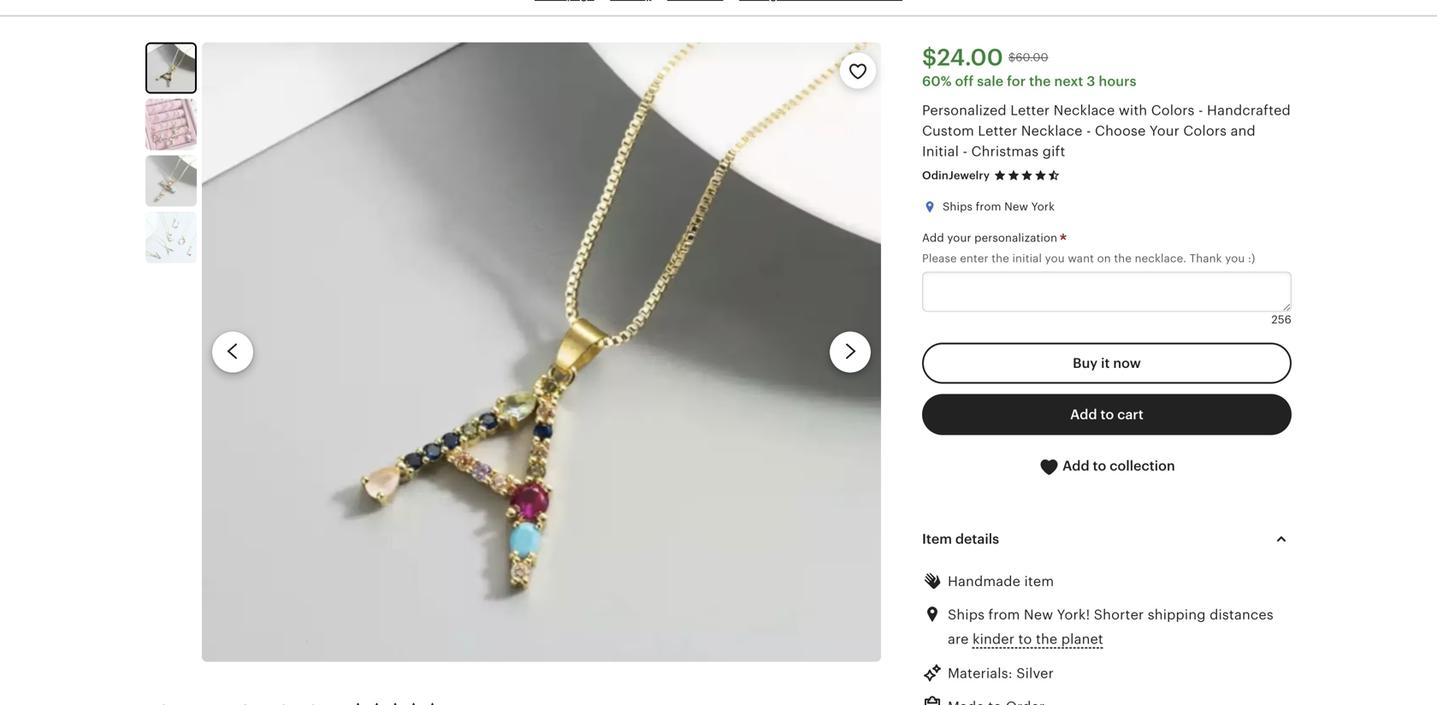 Task type: describe. For each thing, give the bounding box(es) containing it.
2 horizontal spatial -
[[1199, 103, 1204, 118]]

ships for ships from new york
[[943, 200, 973, 213]]

personalization
[[975, 231, 1058, 244]]

materials: silver
[[948, 666, 1054, 681]]

collection
[[1110, 458, 1175, 474]]

2 vertical spatial -
[[963, 144, 968, 159]]

ships from new york
[[943, 200, 1055, 213]]

1 horizontal spatial -
[[1087, 123, 1092, 138]]

3
[[1087, 73, 1096, 89]]

your
[[1150, 123, 1180, 138]]

item
[[1025, 574, 1054, 589]]

distances
[[1210, 607, 1274, 623]]

planet
[[1062, 631, 1104, 647]]

your
[[947, 231, 972, 244]]

the right on
[[1114, 252, 1132, 265]]

odinjewelry link
[[922, 169, 990, 182]]

1 you from the left
[[1045, 252, 1065, 265]]

1 vertical spatial letter
[[978, 123, 1018, 138]]

0 vertical spatial colors
[[1151, 103, 1195, 118]]

handmade
[[948, 574, 1021, 589]]

buy it now
[[1073, 356, 1141, 371]]

add to cart button
[[922, 394, 1292, 435]]

handcrafted
[[1207, 103, 1291, 118]]

personalized letter necklace with colors - handcrafted custom letter necklace - choose your colors and initial - christmas gift
[[922, 103, 1291, 159]]

kinder to the planet
[[973, 631, 1104, 647]]

initial
[[922, 144, 959, 159]]

ships for ships from new york! shorter shipping distances are
[[948, 607, 985, 623]]

add to collection
[[1060, 458, 1175, 474]]

shorter
[[1094, 607, 1144, 623]]

$24.00
[[922, 44, 1004, 71]]

odinjewelry
[[922, 169, 990, 182]]

add for add to cart
[[1071, 407, 1098, 422]]

cart
[[1118, 407, 1144, 422]]

add for add your personalization
[[922, 231, 944, 244]]

1 horizontal spatial personalized letter necklace with colors handcrafted custom image 1 image
[[202, 43, 881, 662]]

next
[[1055, 73, 1084, 89]]

ships from new york! shorter shipping distances are
[[948, 607, 1274, 647]]

0 vertical spatial letter
[[1011, 103, 1050, 118]]

personalized letter necklace with colors handcrafted custom image 3 image
[[145, 155, 197, 207]]

choose
[[1095, 123, 1146, 138]]

add your personalization
[[922, 231, 1061, 244]]

item details button
[[907, 518, 1307, 560]]

custom
[[922, 123, 974, 138]]

from for york
[[976, 200, 1002, 213]]

handmade item
[[948, 574, 1054, 589]]

necklace.
[[1135, 252, 1187, 265]]

0 horizontal spatial personalized letter necklace with colors handcrafted custom image 1 image
[[147, 44, 195, 92]]

thank
[[1190, 252, 1222, 265]]

the inside button
[[1036, 631, 1058, 647]]

to for the
[[1019, 631, 1032, 647]]

york!
[[1057, 607, 1090, 623]]

sale
[[977, 73, 1004, 89]]

60%
[[922, 73, 952, 89]]

are
[[948, 631, 969, 647]]

please enter the initial you want on the necklace. thank you :)
[[922, 252, 1256, 265]]



Task type: vqa. For each thing, say whether or not it's contained in the screenshot.
60% on the top
yes



Task type: locate. For each thing, give the bounding box(es) containing it.
60% off sale for the next 3 hours
[[922, 73, 1137, 89]]

$24.00 $60.00
[[922, 44, 1049, 71]]

christmas
[[972, 144, 1039, 159]]

menu bar
[[151, 0, 1287, 17]]

1 vertical spatial add
[[1071, 407, 1098, 422]]

necklace
[[1054, 103, 1115, 118], [1021, 123, 1083, 138]]

1 vertical spatial from
[[989, 607, 1020, 623]]

2 you from the left
[[1225, 252, 1245, 265]]

the
[[1029, 73, 1051, 89], [992, 252, 1010, 265], [1114, 252, 1132, 265], [1036, 631, 1058, 647]]

materials:
[[948, 666, 1013, 681]]

kinder
[[973, 631, 1015, 647]]

0 vertical spatial -
[[1199, 103, 1204, 118]]

buy it now button
[[922, 343, 1292, 384]]

from
[[976, 200, 1002, 213], [989, 607, 1020, 623]]

1 vertical spatial new
[[1024, 607, 1054, 623]]

2 vertical spatial to
[[1019, 631, 1032, 647]]

the down add your personalization
[[992, 252, 1010, 265]]

for
[[1007, 73, 1026, 89]]

buy
[[1073, 356, 1098, 371]]

- left choose
[[1087, 123, 1092, 138]]

necklace up gift
[[1021, 123, 1083, 138]]

add left cart
[[1071, 407, 1098, 422]]

gift
[[1043, 144, 1066, 159]]

item details
[[922, 531, 1000, 547]]

shipping
[[1148, 607, 1206, 623]]

- right initial
[[963, 144, 968, 159]]

new left york
[[1005, 200, 1029, 213]]

1 horizontal spatial you
[[1225, 252, 1245, 265]]

now
[[1113, 356, 1141, 371]]

initial
[[1013, 252, 1042, 265]]

new for york!
[[1024, 607, 1054, 623]]

add up 'please' at the right top of page
[[922, 231, 944, 244]]

- left handcrafted
[[1199, 103, 1204, 118]]

the right for
[[1029, 73, 1051, 89]]

-
[[1199, 103, 1204, 118], [1087, 123, 1092, 138], [963, 144, 968, 159]]

0 vertical spatial to
[[1101, 407, 1114, 422]]

you left ":)"
[[1225, 252, 1245, 265]]

to for collection
[[1093, 458, 1107, 474]]

to right kinder
[[1019, 631, 1032, 647]]

2 vertical spatial add
[[1063, 458, 1090, 474]]

to inside 'kinder to the planet' button
[[1019, 631, 1032, 647]]

colors left and
[[1184, 123, 1227, 138]]

Add your personalization text field
[[922, 271, 1292, 312]]

:)
[[1248, 252, 1256, 265]]

add for add to collection
[[1063, 458, 1090, 474]]

from inside ships from new york! shorter shipping distances are
[[989, 607, 1020, 623]]

hours
[[1099, 73, 1137, 89]]

0 horizontal spatial -
[[963, 144, 968, 159]]

1 vertical spatial ships
[[948, 607, 985, 623]]

letter up christmas
[[978, 123, 1018, 138]]

from up kinder
[[989, 607, 1020, 623]]

add inside button
[[1063, 458, 1090, 474]]

kinder to the planet button
[[973, 627, 1104, 652]]

1 vertical spatial colors
[[1184, 123, 1227, 138]]

add inside button
[[1071, 407, 1098, 422]]

ships
[[943, 200, 973, 213], [948, 607, 985, 623]]

add
[[922, 231, 944, 244], [1071, 407, 1098, 422], [1063, 458, 1090, 474]]

0 vertical spatial from
[[976, 200, 1002, 213]]

letter down 60% off sale for the next 3 hours
[[1011, 103, 1050, 118]]

add to collection button
[[922, 445, 1292, 488]]

colors
[[1151, 103, 1195, 118], [1184, 123, 1227, 138]]

ships inside ships from new york! shorter shipping distances are
[[948, 607, 985, 623]]

please
[[922, 252, 957, 265]]

to
[[1101, 407, 1114, 422], [1093, 458, 1107, 474], [1019, 631, 1032, 647]]

with
[[1119, 103, 1148, 118]]

colors up your
[[1151, 103, 1195, 118]]

enter
[[960, 252, 989, 265]]

want
[[1068, 252, 1094, 265]]

0 vertical spatial new
[[1005, 200, 1029, 213]]

to for cart
[[1101, 407, 1114, 422]]

york
[[1032, 200, 1055, 213]]

personalized letter necklace with colors handcrafted custom image 1 image
[[202, 43, 881, 662], [147, 44, 195, 92]]

to left cart
[[1101, 407, 1114, 422]]

necklace down 3
[[1054, 103, 1115, 118]]

256
[[1272, 313, 1292, 326]]

new for york
[[1005, 200, 1029, 213]]

off
[[955, 73, 974, 89]]

to left collection
[[1093, 458, 1107, 474]]

it
[[1101, 356, 1110, 371]]

silver
[[1017, 666, 1054, 681]]

personalized letter necklace with colors handcrafted custom image 2 image
[[145, 99, 197, 150]]

personalized
[[922, 103, 1007, 118]]

add to cart
[[1071, 407, 1144, 422]]

letter
[[1011, 103, 1050, 118], [978, 123, 1018, 138]]

ships up your
[[943, 200, 973, 213]]

details
[[956, 531, 1000, 547]]

add down add to cart
[[1063, 458, 1090, 474]]

ships up are
[[948, 607, 985, 623]]

you left want
[[1045, 252, 1065, 265]]

item
[[922, 531, 952, 547]]

1 vertical spatial -
[[1087, 123, 1092, 138]]

1 vertical spatial to
[[1093, 458, 1107, 474]]

0 vertical spatial add
[[922, 231, 944, 244]]

the left planet
[[1036, 631, 1058, 647]]

from up add your personalization
[[976, 200, 1002, 213]]

to inside add to collection button
[[1093, 458, 1107, 474]]

personalized letter necklace with colors handcrafted custom image 4 image
[[145, 212, 197, 263]]

and
[[1231, 123, 1256, 138]]

from for york!
[[989, 607, 1020, 623]]

1 vertical spatial necklace
[[1021, 123, 1083, 138]]

new up kinder to the planet
[[1024, 607, 1054, 623]]

new
[[1005, 200, 1029, 213], [1024, 607, 1054, 623]]

0 vertical spatial necklace
[[1054, 103, 1115, 118]]

on
[[1097, 252, 1111, 265]]

you
[[1045, 252, 1065, 265], [1225, 252, 1245, 265]]

to inside 'add to cart' button
[[1101, 407, 1114, 422]]

$60.00
[[1009, 51, 1049, 64]]

0 vertical spatial ships
[[943, 200, 973, 213]]

new inside ships from new york! shorter shipping distances are
[[1024, 607, 1054, 623]]

0 horizontal spatial you
[[1045, 252, 1065, 265]]



